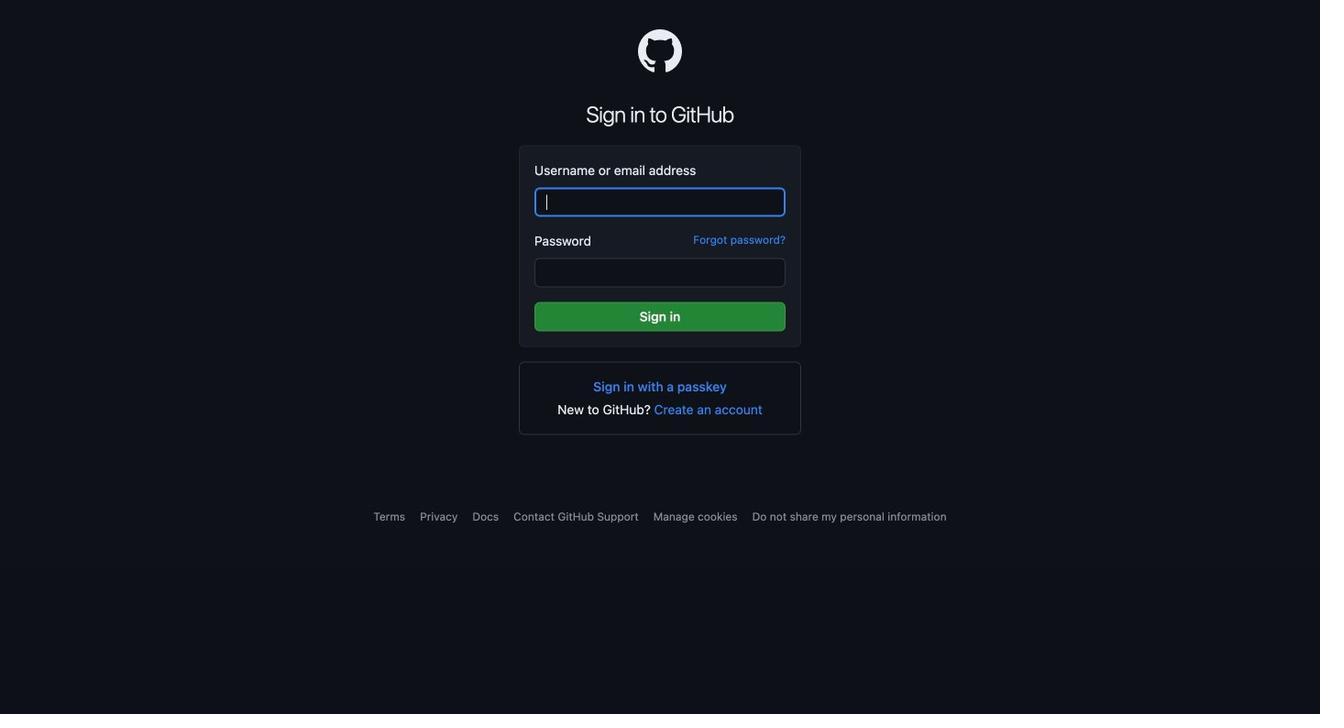 Task type: vqa. For each thing, say whether or not it's contained in the screenshot.
"Homepage" "icon"
yes



Task type: locate. For each thing, give the bounding box(es) containing it.
None text field
[[535, 188, 786, 217]]

None submit
[[535, 302, 786, 331]]

None password field
[[535, 258, 786, 287]]



Task type: describe. For each thing, give the bounding box(es) containing it.
homepage image
[[638, 29, 682, 73]]



